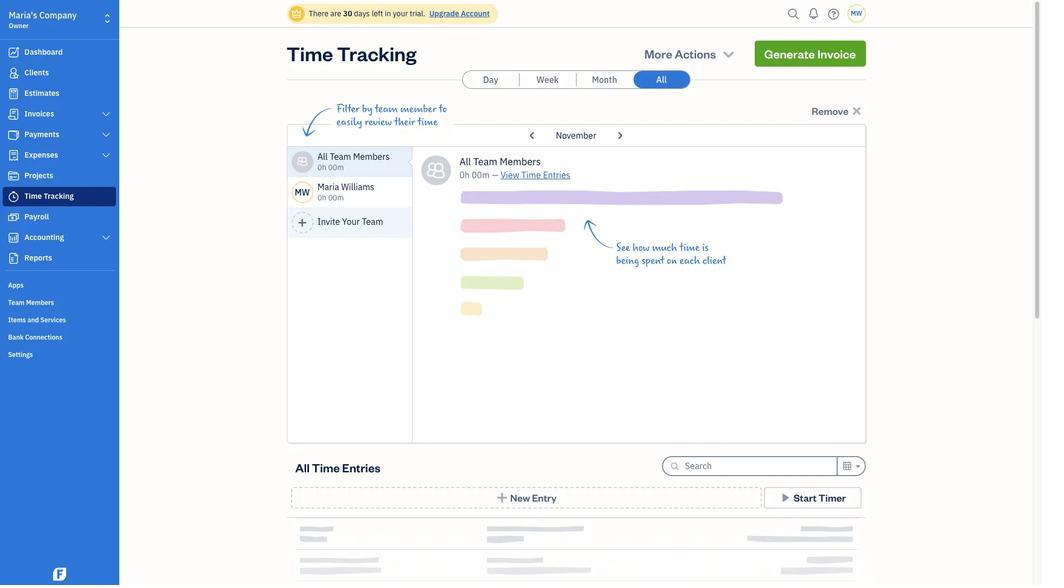 Task type: describe. For each thing, give the bounding box(es) containing it.
go to help image
[[825, 6, 842, 22]]

estimate image
[[7, 88, 20, 99]]

calendar image
[[842, 460, 852, 473]]

more actions
[[645, 46, 716, 61]]

start timer button
[[764, 487, 861, 509]]

company
[[39, 10, 77, 21]]

team inside button
[[362, 216, 383, 227]]

all for all team members 0h 00m — view time entries
[[460, 156, 471, 168]]

month
[[592, 74, 617, 85]]

upgrade account link
[[427, 9, 490, 18]]

filter by team member to easily review their time
[[336, 103, 447, 129]]

Search text field
[[685, 458, 837, 475]]

your
[[342, 216, 360, 227]]

1 vertical spatial entries
[[342, 460, 380, 475]]

estimates link
[[3, 84, 116, 104]]

expense image
[[7, 150, 20, 161]]

all time entries
[[295, 460, 380, 475]]

members for all team members 0h 00m
[[353, 151, 390, 162]]

chevron large down image for payments
[[101, 131, 111, 139]]

crown image
[[291, 8, 302, 19]]

items and services link
[[3, 312, 116, 328]]

team members
[[8, 299, 54, 307]]

apps link
[[3, 277, 116, 293]]

day
[[483, 74, 498, 85]]

remove
[[812, 105, 849, 117]]

new entry button
[[291, 487, 762, 509]]

each
[[680, 255, 700, 267]]

main element
[[0, 0, 146, 586]]

time inside all team members 0h 00m — view time entries
[[521, 170, 541, 181]]

entries inside all team members 0h 00m — view time entries
[[543, 170, 570, 181]]

previous month image
[[525, 127, 540, 144]]

new
[[510, 492, 530, 504]]

more
[[645, 46, 672, 61]]

all link
[[633, 71, 690, 88]]

team inside main element
[[8, 299, 25, 307]]

all for all time entries
[[295, 460, 310, 475]]

month link
[[576, 71, 633, 88]]

bank
[[8, 333, 24, 342]]

team inside "all team members 0h 00m"
[[330, 151, 351, 162]]

dashboard image
[[7, 47, 20, 58]]

chevron large down image for invoices
[[101, 110, 111, 119]]

remove button
[[809, 102, 866, 120]]

chevron large down image for accounting
[[101, 234, 111, 242]]

account
[[461, 9, 490, 18]]

00m for all team members 0h 00m
[[328, 163, 344, 172]]

reports
[[24, 253, 52, 263]]

actions
[[675, 46, 716, 61]]

time tracking inside 'link'
[[24, 191, 74, 201]]

week link
[[519, 71, 576, 88]]

in
[[385, 9, 391, 18]]

payroll
[[24, 212, 49, 222]]

accounting link
[[3, 228, 116, 248]]

payments link
[[3, 125, 116, 145]]

trial.
[[410, 9, 425, 18]]

how
[[633, 242, 650, 254]]

maria williams 0h 00m
[[317, 182, 374, 203]]

bank connections
[[8, 333, 63, 342]]

30
[[343, 9, 352, 18]]

entry
[[532, 492, 557, 504]]

see how much time is being spent on each client
[[616, 242, 726, 267]]

invoice
[[817, 46, 856, 61]]

all for all
[[656, 74, 667, 85]]

invoices
[[24, 109, 54, 119]]

bank connections link
[[3, 329, 116, 345]]

invite
[[317, 216, 340, 227]]

upgrade
[[429, 9, 459, 18]]

times image
[[851, 105, 863, 117]]

owner
[[9, 22, 29, 30]]

your
[[393, 9, 408, 18]]

being
[[616, 255, 639, 267]]

williams
[[341, 182, 374, 193]]

member
[[400, 103, 436, 116]]

left
[[372, 9, 383, 18]]

client
[[703, 255, 726, 267]]

generate invoice
[[764, 46, 856, 61]]

their
[[394, 116, 415, 129]]

dashboard
[[24, 47, 63, 57]]

timer image
[[7, 191, 20, 202]]

generate invoice button
[[755, 41, 866, 67]]

time tracking link
[[3, 187, 116, 207]]

users image
[[297, 156, 308, 169]]

connections
[[25, 333, 63, 342]]

clients
[[24, 68, 49, 78]]

chevrondown image
[[721, 46, 736, 61]]

view time entries button
[[501, 169, 570, 182]]

play image
[[779, 493, 792, 504]]



Task type: vqa. For each thing, say whether or not it's contained in the screenshot.
right profitability
no



Task type: locate. For each thing, give the bounding box(es) containing it.
0 vertical spatial time
[[418, 116, 438, 129]]

project image
[[7, 171, 20, 182]]

tracking inside 'link'
[[44, 191, 74, 201]]

team up "maria"
[[330, 151, 351, 162]]

0 vertical spatial mw
[[851, 9, 862, 17]]

0 vertical spatial plus image
[[297, 218, 307, 228]]

1 horizontal spatial plus image
[[496, 493, 508, 504]]

members up view at the left of the page
[[500, 156, 541, 168]]

plus image inside invite your team button
[[297, 218, 307, 228]]

all team members 0h 00m — view time entries
[[460, 156, 570, 181]]

2 horizontal spatial members
[[500, 156, 541, 168]]

review
[[365, 116, 392, 129]]

mw
[[851, 9, 862, 17], [295, 187, 310, 198]]

1 vertical spatial chevron large down image
[[101, 151, 111, 160]]

time inside see how much time is being spent on each client
[[680, 242, 700, 254]]

to
[[439, 103, 447, 116]]

plus image for new entry "button"
[[496, 493, 508, 504]]

generate
[[764, 46, 815, 61]]

0h inside "all team members 0h 00m"
[[317, 163, 326, 172]]

0h left —
[[460, 170, 470, 181]]

invite your team
[[317, 216, 383, 227]]

1 horizontal spatial time tracking
[[287, 41, 416, 66]]

00m left —
[[472, 170, 490, 181]]

members
[[353, 151, 390, 162], [500, 156, 541, 168], [26, 299, 54, 307]]

team members link
[[3, 294, 116, 311]]

time inside filter by team member to easily review their time
[[418, 116, 438, 129]]

freshbooks image
[[51, 568, 68, 581]]

dashboard link
[[3, 43, 116, 62]]

days
[[354, 9, 370, 18]]

time
[[287, 41, 333, 66], [521, 170, 541, 181], [24, 191, 42, 201], [312, 460, 340, 475]]

is
[[702, 242, 709, 254]]

1 vertical spatial mw
[[295, 187, 310, 198]]

estimates
[[24, 88, 59, 98]]

chevron large down image inside accounting link
[[101, 234, 111, 242]]

client image
[[7, 68, 20, 79]]

1 horizontal spatial time
[[680, 242, 700, 254]]

time tracking down the projects link
[[24, 191, 74, 201]]

timer
[[819, 492, 846, 504]]

clients link
[[3, 63, 116, 83]]

1 vertical spatial time tracking
[[24, 191, 74, 201]]

00m inside "all team members 0h 00m"
[[328, 163, 344, 172]]

tracking
[[337, 41, 416, 66], [44, 191, 74, 201]]

chevron large down image inside invoices link
[[101, 110, 111, 119]]

00m
[[328, 163, 344, 172], [472, 170, 490, 181], [328, 193, 344, 203]]

members up items and services
[[26, 299, 54, 307]]

tracking down the left at the top left
[[337, 41, 416, 66]]

1 chevron large down image from the top
[[101, 110, 111, 119]]

chevron large down image
[[101, 110, 111, 119], [101, 151, 111, 160]]

money image
[[7, 212, 20, 223]]

new entry
[[510, 492, 557, 504]]

entries
[[543, 170, 570, 181], [342, 460, 380, 475]]

—
[[492, 170, 499, 181]]

members inside "all team members 0h 00m"
[[353, 151, 390, 162]]

0 horizontal spatial plus image
[[297, 218, 307, 228]]

spent
[[642, 255, 664, 267]]

1 vertical spatial tracking
[[44, 191, 74, 201]]

0h right 'users' "image"
[[317, 163, 326, 172]]

0 horizontal spatial entries
[[342, 460, 380, 475]]

mw left "maria"
[[295, 187, 310, 198]]

1 horizontal spatial mw
[[851, 9, 862, 17]]

notifications image
[[805, 3, 822, 24]]

items and services
[[8, 316, 66, 324]]

mw button
[[847, 4, 866, 23]]

day link
[[463, 71, 519, 88]]

much
[[652, 242, 677, 254]]

time tracking down 30
[[287, 41, 416, 66]]

0h inside all team members 0h 00m — view time entries
[[460, 170, 470, 181]]

maria's
[[9, 10, 37, 21]]

week
[[537, 74, 559, 85]]

time inside 'link'
[[24, 191, 42, 201]]

0 vertical spatial time tracking
[[287, 41, 416, 66]]

there are 30 days left in your trial. upgrade account
[[309, 9, 490, 18]]

time up each at the right top of the page
[[680, 242, 700, 254]]

0h down "maria"
[[317, 193, 326, 203]]

by
[[362, 103, 372, 116]]

0h inside maria williams 0h 00m
[[317, 193, 326, 203]]

filter
[[336, 103, 360, 116]]

0h for all team members 0h 00m
[[317, 163, 326, 172]]

payment image
[[7, 130, 20, 140]]

1 chevron large down image from the top
[[101, 131, 111, 139]]

maria's company owner
[[9, 10, 77, 30]]

0 vertical spatial tracking
[[337, 41, 416, 66]]

0 vertical spatial chevron large down image
[[101, 110, 111, 119]]

accounting
[[24, 233, 64, 242]]

all inside all link
[[656, 74, 667, 85]]

chevron large down image
[[101, 131, 111, 139], [101, 234, 111, 242]]

chart image
[[7, 233, 20, 243]]

all inside "all team members 0h 00m"
[[317, 151, 328, 162]]

chevron large down image for expenses
[[101, 151, 111, 160]]

invoice image
[[7, 109, 20, 120]]

team right your
[[362, 216, 383, 227]]

plus image left new
[[496, 493, 508, 504]]

caretdown image
[[854, 460, 860, 473]]

november
[[556, 130, 596, 141]]

apps
[[8, 281, 24, 290]]

1 vertical spatial time
[[680, 242, 700, 254]]

projects
[[24, 171, 53, 181]]

1 vertical spatial plus image
[[496, 493, 508, 504]]

1 horizontal spatial members
[[353, 151, 390, 162]]

plus image for invite your team button
[[297, 218, 307, 228]]

0 horizontal spatial members
[[26, 299, 54, 307]]

members inside all team members 0h 00m — view time entries
[[500, 156, 541, 168]]

on
[[667, 255, 677, 267]]

members for all team members 0h 00m — view time entries
[[500, 156, 541, 168]]

0 vertical spatial entries
[[543, 170, 570, 181]]

team inside all team members 0h 00m — view time entries
[[473, 156, 497, 168]]

0h for all team members 0h 00m — view time entries
[[460, 170, 470, 181]]

all inside all team members 0h 00m — view time entries
[[460, 156, 471, 168]]

team
[[330, 151, 351, 162], [473, 156, 497, 168], [362, 216, 383, 227], [8, 299, 25, 307]]

1 horizontal spatial tracking
[[337, 41, 416, 66]]

projects link
[[3, 166, 116, 186]]

mw right go to help image
[[851, 9, 862, 17]]

start
[[794, 492, 817, 504]]

0 horizontal spatial time
[[418, 116, 438, 129]]

chevron large down image down payroll link
[[101, 234, 111, 242]]

payroll link
[[3, 208, 116, 227]]

1 horizontal spatial entries
[[543, 170, 570, 181]]

00m inside all team members 0h 00m — view time entries
[[472, 170, 490, 181]]

reports link
[[3, 249, 116, 268]]

team down 'apps'
[[8, 299, 25, 307]]

payments
[[24, 130, 59, 139]]

0 horizontal spatial time tracking
[[24, 191, 74, 201]]

0 horizontal spatial mw
[[295, 187, 310, 198]]

all for all team members 0h 00m
[[317, 151, 328, 162]]

plus image
[[297, 218, 307, 228], [496, 493, 508, 504]]

more actions button
[[635, 41, 746, 67]]

team
[[375, 103, 398, 116]]

0 vertical spatial chevron large down image
[[101, 131, 111, 139]]

invoices link
[[3, 105, 116, 124]]

plus image inside new entry "button"
[[496, 493, 508, 504]]

mw inside dropdown button
[[851, 9, 862, 17]]

00m inside maria williams 0h 00m
[[328, 193, 344, 203]]

all team members 0h 00m
[[317, 151, 390, 172]]

team up —
[[473, 156, 497, 168]]

settings link
[[3, 347, 116, 363]]

time down member
[[418, 116, 438, 129]]

start timer
[[794, 492, 846, 504]]

members up williams
[[353, 151, 390, 162]]

2 chevron large down image from the top
[[101, 234, 111, 242]]

members inside main element
[[26, 299, 54, 307]]

00m for all team members 0h 00m — view time entries
[[472, 170, 490, 181]]

chevron large down image down estimates "link"
[[101, 110, 111, 119]]

plus image left the invite
[[297, 218, 307, 228]]

settings
[[8, 351, 33, 359]]

and
[[27, 316, 39, 324]]

time
[[418, 116, 438, 129], [680, 242, 700, 254]]

next month image
[[613, 127, 627, 144]]

chevron large down image up the projects link
[[101, 151, 111, 160]]

report image
[[7, 253, 20, 264]]

all
[[656, 74, 667, 85], [317, 151, 328, 162], [460, 156, 471, 168], [295, 460, 310, 475]]

tracking down the projects link
[[44, 191, 74, 201]]

maria
[[317, 182, 339, 193]]

see
[[616, 242, 630, 254]]

invite your team button
[[287, 208, 412, 238]]

00m down "maria"
[[328, 193, 344, 203]]

search image
[[785, 6, 802, 22]]

expenses
[[24, 150, 58, 160]]

services
[[40, 316, 66, 324]]

00m up "maria"
[[328, 163, 344, 172]]

easily
[[336, 116, 362, 129]]

0 horizontal spatial tracking
[[44, 191, 74, 201]]

1 vertical spatial chevron large down image
[[101, 234, 111, 242]]

there
[[309, 9, 329, 18]]

2 chevron large down image from the top
[[101, 151, 111, 160]]

chevron large down image up expenses link
[[101, 131, 111, 139]]

are
[[330, 9, 341, 18]]

0h
[[317, 163, 326, 172], [460, 170, 470, 181], [317, 193, 326, 203]]



